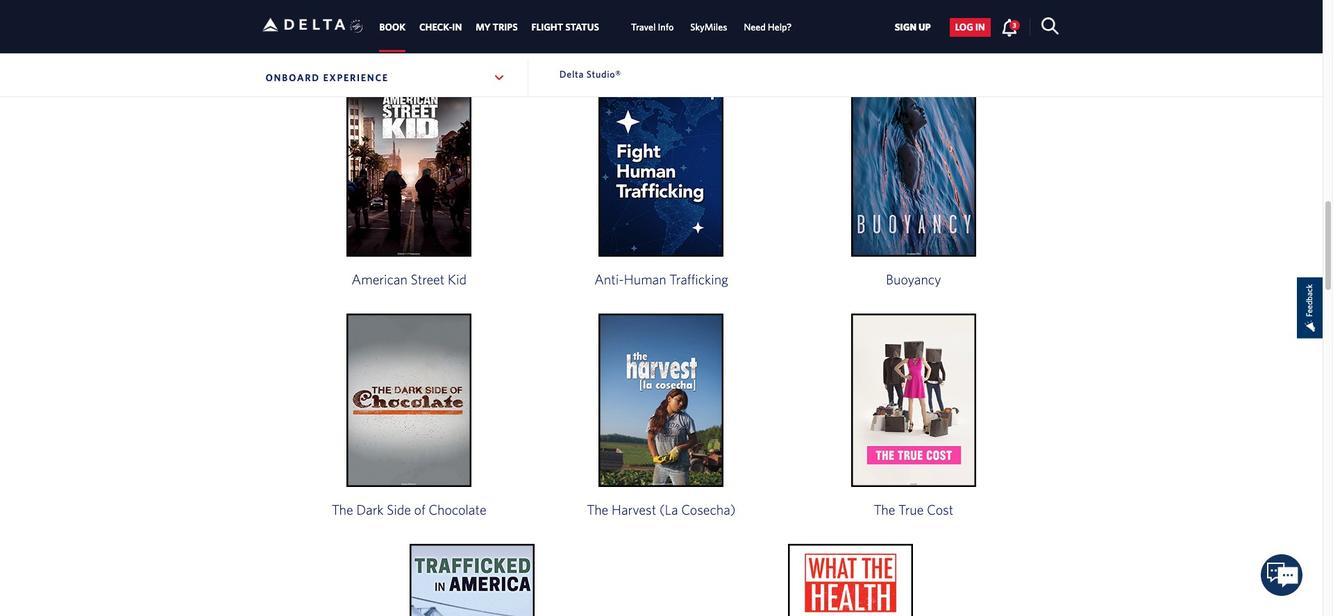 Task type: locate. For each thing, give the bounding box(es) containing it.
american street kid poster image
[[347, 83, 472, 257]]

3 the from the left
[[874, 502, 896, 518]]

0 horizontal spatial trafficking
[[367, 3, 426, 19]]

0 vertical spatial trafficking
[[367, 3, 426, 19]]

anti-human trafficking
[[595, 272, 729, 288]]

0 vertical spatial of
[[905, 3, 916, 19]]

survive
[[497, 22, 538, 38]]

log in button
[[950, 18, 991, 37]]

of right side
[[414, 502, 426, 518]]

and
[[381, 22, 403, 38]]

trafficking inside january is human trafficking awareness month. delta + polaris along with survivor-leaders have curated this list of titles about the realities of the crime and the people who survive it. visit
[[367, 3, 426, 19]]

1 horizontal spatial of
[[414, 502, 426, 518]]

2 vertical spatial of
[[414, 502, 426, 518]]

onboard experience
[[266, 72, 389, 83]]

0 vertical spatial delta
[[541, 3, 572, 19]]

the left the "true"
[[874, 502, 896, 518]]

polaris
[[586, 3, 624, 19]]

www.polarisproject.org link
[[584, 22, 721, 38]]

of down is
[[310, 22, 321, 38]]

of up sign up
[[905, 3, 916, 19]]

check-
[[420, 22, 452, 33]]

travel info
[[631, 22, 674, 33]]

3 link
[[1002, 18, 1020, 36]]

more!
[[743, 22, 777, 38]]

sign up link
[[890, 18, 937, 37]]

0 horizontal spatial human
[[322, 3, 364, 19]]

the right about
[[987, 3, 1005, 19]]

this
[[861, 3, 882, 19]]

1 vertical spatial trafficking
[[670, 272, 729, 288]]

tab list
[[373, 0, 801, 52]]

human
[[322, 3, 364, 19], [624, 272, 667, 288]]

true
[[899, 502, 924, 518]]

1 the from the left
[[332, 502, 353, 518]]

street
[[411, 272, 445, 288]]

need
[[744, 22, 766, 33]]

for
[[724, 22, 740, 38]]

log in
[[956, 22, 986, 33]]

sign
[[895, 22, 917, 33]]

about
[[950, 3, 983, 19]]

1 horizontal spatial the
[[587, 502, 609, 518]]

who
[[469, 22, 494, 38]]

delta left studio®
[[560, 69, 584, 80]]

january is human trafficking awareness month. delta + polaris along with survivor-leaders have curated this list of titles about the realities of the crime and the people who survive it. visit
[[262, 3, 1005, 38]]

www.polarisproject.org
[[584, 22, 721, 38]]

1 horizontal spatial human
[[624, 272, 667, 288]]

harvest
[[612, 502, 657, 518]]

0 horizontal spatial the
[[332, 502, 353, 518]]

curated
[[814, 3, 858, 19]]

studio®
[[587, 69, 622, 80]]

delta up flight
[[541, 3, 572, 19]]

the for the true cost
[[874, 502, 896, 518]]

the harvest (la cosecha) poster image
[[599, 314, 724, 488]]

1 vertical spatial of
[[310, 22, 321, 38]]

list
[[885, 3, 902, 19]]

0 horizontal spatial of
[[310, 22, 321, 38]]

info
[[658, 22, 674, 33]]

the dark side of chocolate
[[332, 502, 487, 518]]

the left the skyteam image
[[324, 22, 343, 38]]

delta air lines image
[[262, 3, 346, 46]]

american street kid
[[352, 272, 467, 288]]

the
[[332, 502, 353, 518], [587, 502, 609, 518], [874, 502, 896, 518]]

delta
[[541, 3, 572, 19], [560, 69, 584, 80]]

3
[[1013, 21, 1017, 29]]

my trips
[[476, 22, 518, 33]]

help?
[[768, 22, 792, 33]]

need help?
[[744, 22, 792, 33]]

1 horizontal spatial trafficking
[[670, 272, 729, 288]]

trafficked in america poster image
[[410, 545, 535, 617]]

the
[[987, 3, 1005, 19], [324, 22, 343, 38], [406, 22, 424, 38]]

status
[[566, 22, 599, 33]]

leaders
[[740, 3, 781, 19]]

the for the dark side of chocolate
[[332, 502, 353, 518]]

my trips link
[[476, 15, 518, 40]]

chocolate
[[429, 502, 487, 518]]

the left "dark"
[[332, 502, 353, 518]]

experience
[[323, 72, 389, 83]]

2 the from the left
[[587, 502, 609, 518]]

delta studio®
[[560, 69, 622, 80]]

the right book
[[406, 22, 424, 38]]

check-in link
[[420, 15, 462, 40]]

0 horizontal spatial the
[[324, 22, 343, 38]]

along
[[627, 3, 658, 19]]

titles
[[919, 3, 947, 19]]

human inside january is human trafficking awareness month. delta + polaris along with survivor-leaders have curated this list of titles about the realities of the crime and the people who survive it. visit
[[322, 3, 364, 19]]

of
[[905, 3, 916, 19], [310, 22, 321, 38], [414, 502, 426, 518]]

the left harvest
[[587, 502, 609, 518]]

anti-
[[595, 272, 624, 288]]

skymiles link
[[691, 15, 728, 40]]

anti-human trafficking poster image
[[599, 83, 724, 257]]

0 vertical spatial human
[[322, 3, 364, 19]]

month.
[[496, 3, 538, 19]]

1 vertical spatial human
[[624, 272, 667, 288]]

is
[[309, 3, 319, 19]]

realities
[[262, 22, 307, 38]]

cost
[[927, 502, 954, 518]]

2 horizontal spatial the
[[874, 502, 896, 518]]

january
[[262, 3, 306, 19]]

trafficking
[[367, 3, 426, 19], [670, 272, 729, 288]]

flight status link
[[532, 15, 599, 40]]



Task type: describe. For each thing, give the bounding box(es) containing it.
survivor-
[[689, 3, 740, 19]]

travel
[[631, 22, 656, 33]]

onboard experience button
[[262, 60, 509, 95]]

buoyancy poster image
[[852, 83, 977, 257]]

visit
[[554, 22, 580, 38]]

trips
[[493, 22, 518, 33]]

book link
[[380, 15, 406, 40]]

message us image
[[1262, 555, 1304, 597]]

(la
[[660, 502, 678, 518]]

it.
[[541, 22, 551, 38]]

1 vertical spatial delta
[[560, 69, 584, 80]]

log
[[956, 22, 974, 33]]

awareness
[[430, 3, 493, 19]]

my
[[476, 22, 491, 33]]

skymiles
[[691, 22, 728, 33]]

american
[[352, 272, 408, 288]]

cosecha)
[[682, 502, 736, 518]]

skyteam image
[[350, 5, 363, 48]]

in
[[452, 22, 462, 33]]

buoyancy
[[886, 272, 942, 288]]

the true cost poster image
[[852, 314, 977, 488]]

check-in
[[420, 22, 462, 33]]

what the health poster image
[[788, 545, 914, 617]]

2 horizontal spatial the
[[987, 3, 1005, 19]]

with
[[661, 3, 686, 19]]

www.polarisproject.org for more!
[[584, 22, 777, 38]]

in
[[976, 22, 986, 33]]

crime
[[346, 22, 378, 38]]

+
[[575, 3, 583, 19]]

side
[[387, 502, 411, 518]]

flight
[[532, 22, 564, 33]]

sign up
[[895, 22, 931, 33]]

onboard
[[266, 72, 320, 83]]

2 horizontal spatial of
[[905, 3, 916, 19]]

flight status
[[532, 22, 599, 33]]

dark
[[357, 502, 384, 518]]

people
[[428, 22, 466, 38]]

the dark side of chocolate poster image
[[347, 314, 472, 488]]

have
[[784, 3, 811, 19]]

travel info link
[[631, 15, 674, 40]]

up
[[919, 22, 931, 33]]

the for the harvest (la cosecha)
[[587, 502, 609, 518]]

kid
[[448, 272, 467, 288]]

need help? link
[[744, 15, 792, 40]]

the harvest (la cosecha)
[[587, 502, 736, 518]]

tab list containing book
[[373, 0, 801, 52]]

book
[[380, 22, 406, 33]]

delta inside january is human trafficking awareness month. delta + polaris along with survivor-leaders have curated this list of titles about the realities of the crime and the people who survive it. visit
[[541, 3, 572, 19]]

the true cost
[[874, 502, 954, 518]]

1 horizontal spatial the
[[406, 22, 424, 38]]



Task type: vqa. For each thing, say whether or not it's contained in the screenshot.
CEN corresponding to bottommost Cen "link"
no



